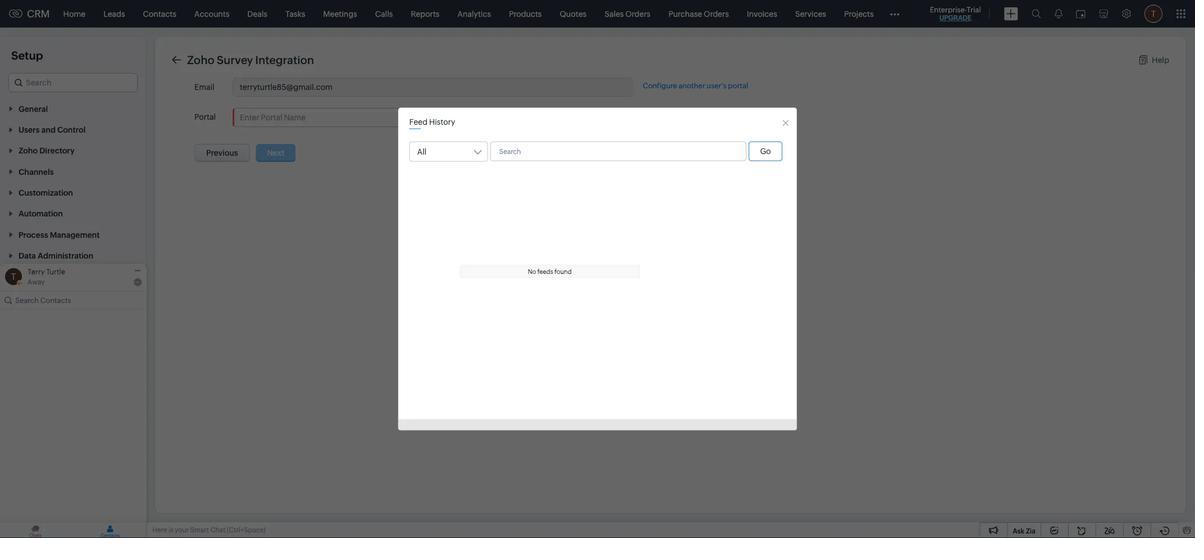 Task type: locate. For each thing, give the bounding box(es) containing it.
feeds
[[538, 268, 554, 275]]

cpq region
[[0, 424, 146, 480]]

help
[[1153, 55, 1170, 64]]

integration
[[255, 53, 314, 66]]

1 orders from the left
[[626, 9, 651, 18]]

zoho for zoho survey integration
[[187, 53, 215, 66]]

profile element
[[1139, 0, 1170, 27]]

1 horizontal spatial zoho
[[187, 53, 215, 66]]

orders right the purchase
[[704, 9, 729, 18]]

your
[[175, 526, 189, 534]]

meetings
[[323, 9, 357, 18]]

invoices link
[[738, 0, 787, 27]]

zoho inside marketplace region
[[27, 310, 46, 319]]

zoho down "all" link
[[27, 310, 46, 319]]

1 vertical spatial zoho
[[27, 310, 46, 319]]

configure another user's portal
[[643, 82, 749, 90]]

analytics link
[[449, 0, 500, 27]]

zoho up email
[[187, 53, 215, 66]]

all down "feed" at left top
[[417, 147, 427, 156]]

calls
[[375, 9, 393, 18]]

zoho
[[187, 53, 215, 66], [27, 310, 46, 319]]

reports
[[411, 9, 440, 18]]

leads
[[104, 9, 125, 18]]

deals link
[[239, 0, 277, 27]]

all down away
[[27, 291, 36, 300]]

Enter email address text field
[[233, 78, 633, 96]]

0 vertical spatial all
[[417, 147, 427, 156]]

analytics
[[458, 9, 491, 18]]

meetings link
[[314, 0, 366, 27]]

0 horizontal spatial all
[[27, 291, 36, 300]]

1 vertical spatial all
[[27, 291, 36, 300]]

orders right sales
[[626, 9, 651, 18]]

smart
[[190, 526, 209, 534]]

all
[[417, 147, 427, 156], [27, 291, 36, 300]]

None button
[[749, 141, 783, 161]]

0 vertical spatial zoho
[[187, 53, 215, 66]]

services link
[[787, 0, 836, 27]]

projects link
[[836, 0, 883, 27]]

found
[[555, 268, 572, 275]]

1 horizontal spatial orders
[[704, 9, 729, 18]]

calendar image
[[1077, 9, 1086, 18]]

previous
[[206, 148, 238, 157]]

is
[[169, 526, 174, 534]]

accounts
[[194, 9, 230, 18]]

configure
[[643, 82, 678, 90]]

sales orders link
[[596, 0, 660, 27]]

enterprise-trial upgrade
[[931, 5, 982, 22]]

feed
[[410, 117, 428, 126]]

orders
[[626, 9, 651, 18], [704, 9, 729, 18]]

0 horizontal spatial orders
[[626, 9, 651, 18]]

chats image
[[0, 522, 71, 538]]

profile image
[[1145, 5, 1163, 23]]

1 horizontal spatial all
[[417, 147, 427, 156]]

purchase orders
[[669, 9, 729, 18]]

2 orders from the left
[[704, 9, 729, 18]]

terry
[[28, 268, 45, 276]]

portal
[[195, 112, 216, 121]]

create menu element
[[998, 0, 1026, 27]]

marketplace region
[[0, 287, 146, 361]]

setup
[[11, 49, 43, 62]]

marketplace
[[19, 272, 65, 281]]

0 horizontal spatial zoho
[[27, 310, 46, 319]]

signals element
[[1049, 0, 1070, 28]]

search image
[[1032, 9, 1042, 19]]

Search Contacts text field
[[15, 292, 133, 309]]

purchase orders link
[[660, 0, 738, 27]]

all link
[[27, 290, 36, 301]]

search element
[[1026, 0, 1049, 28]]

contacts
[[143, 9, 176, 18]]

no
[[528, 268, 537, 275]]

orders for purchase orders
[[704, 9, 729, 18]]

marketplace button
[[0, 266, 146, 287]]

home link
[[54, 0, 95, 27]]

quotes link
[[551, 0, 596, 27]]

trial
[[967, 5, 982, 14]]

products
[[509, 9, 542, 18]]

turtle
[[46, 268, 65, 276]]

another
[[679, 82, 706, 90]]

sales
[[605, 9, 624, 18]]

services
[[796, 9, 827, 18]]

Enter Portal Name text field
[[233, 109, 633, 127]]



Task type: describe. For each thing, give the bounding box(es) containing it.
ask zia
[[1013, 527, 1036, 535]]

terry turtle
[[28, 268, 65, 276]]

chat
[[211, 526, 226, 534]]

orders for sales orders
[[626, 9, 651, 18]]

all inside marketplace region
[[27, 291, 36, 300]]

no feeds found
[[528, 268, 572, 275]]

quotes
[[560, 9, 587, 18]]

upgrade
[[940, 14, 972, 22]]

previous button
[[195, 144, 250, 162]]

ask
[[1013, 527, 1025, 535]]

Search text field
[[491, 141, 747, 161]]

contacts image
[[75, 522, 146, 538]]

enterprise-
[[931, 5, 967, 14]]

signals image
[[1055, 9, 1063, 19]]

deals
[[248, 9, 268, 18]]

survey
[[217, 53, 253, 66]]

contacts link
[[134, 0, 185, 27]]

invoices
[[747, 9, 778, 18]]

crm link
[[9, 8, 50, 20]]

email
[[195, 83, 215, 92]]

history
[[429, 117, 456, 126]]

leads link
[[95, 0, 134, 27]]

accounts link
[[185, 0, 239, 27]]

(ctrl+space)
[[227, 526, 266, 534]]

here is your smart chat (ctrl+space)
[[152, 526, 266, 534]]

portal
[[729, 82, 749, 90]]

home
[[63, 9, 86, 18]]

sales orders
[[605, 9, 651, 18]]

reports link
[[402, 0, 449, 27]]

calls link
[[366, 0, 402, 27]]

user's
[[707, 82, 727, 90]]

zoho link
[[27, 309, 46, 320]]

create menu image
[[1005, 7, 1019, 21]]

away
[[28, 278, 45, 286]]

products link
[[500, 0, 551, 27]]

projects
[[845, 9, 874, 18]]

crm
[[27, 8, 50, 20]]

here
[[152, 526, 167, 534]]

zia
[[1027, 527, 1036, 535]]

tasks link
[[277, 0, 314, 27]]

zoho survey integration
[[187, 53, 314, 66]]

feed history
[[410, 117, 456, 126]]

zoho for zoho
[[27, 310, 46, 319]]

purchase
[[669, 9, 703, 18]]

tasks
[[286, 9, 305, 18]]



Task type: vqa. For each thing, say whether or not it's contained in the screenshot.
'No'
yes



